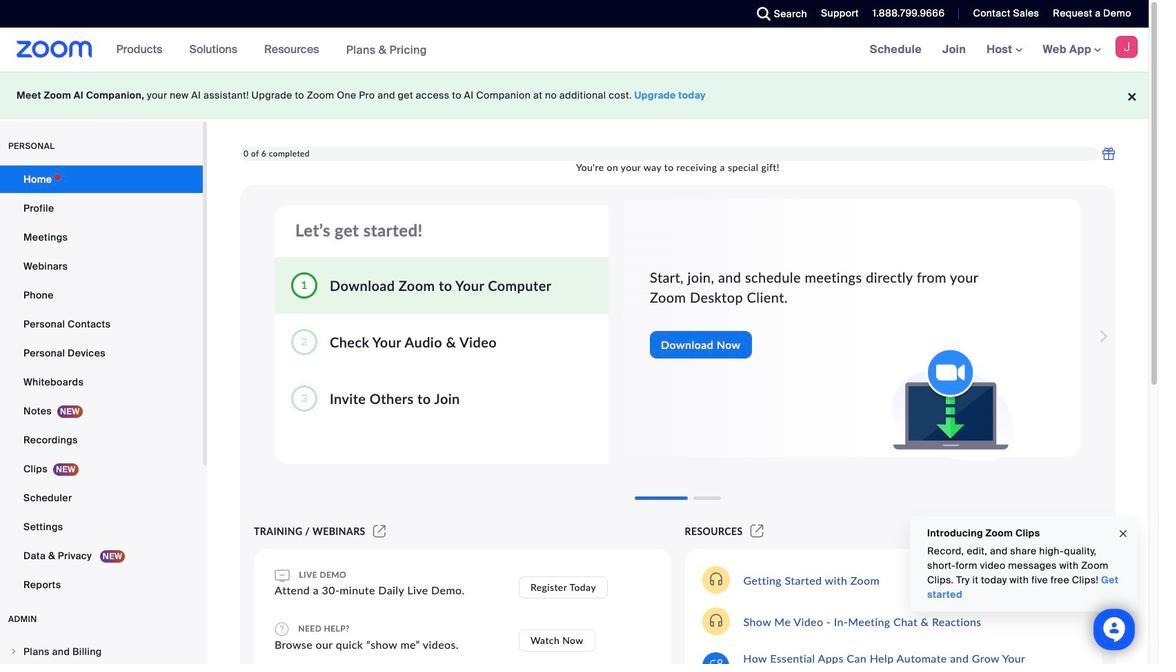 Task type: locate. For each thing, give the bounding box(es) containing it.
next image
[[1092, 323, 1112, 351]]

0 horizontal spatial window new image
[[371, 526, 388, 538]]

window new image
[[371, 526, 388, 538], [749, 526, 766, 538]]

profile picture image
[[1116, 36, 1138, 58]]

zoom logo image
[[17, 41, 92, 58]]

menu item
[[0, 639, 203, 665]]

right image
[[10, 648, 18, 656]]

2 window new image from the left
[[749, 526, 766, 538]]

product information navigation
[[106, 28, 438, 72]]

1 horizontal spatial window new image
[[749, 526, 766, 538]]

banner
[[0, 28, 1149, 72]]

footer
[[0, 72, 1149, 119]]



Task type: describe. For each thing, give the bounding box(es) containing it.
personal menu menu
[[0, 166, 203, 601]]

close image
[[1118, 526, 1129, 542]]

1 window new image from the left
[[371, 526, 388, 538]]

meetings navigation
[[860, 28, 1149, 72]]



